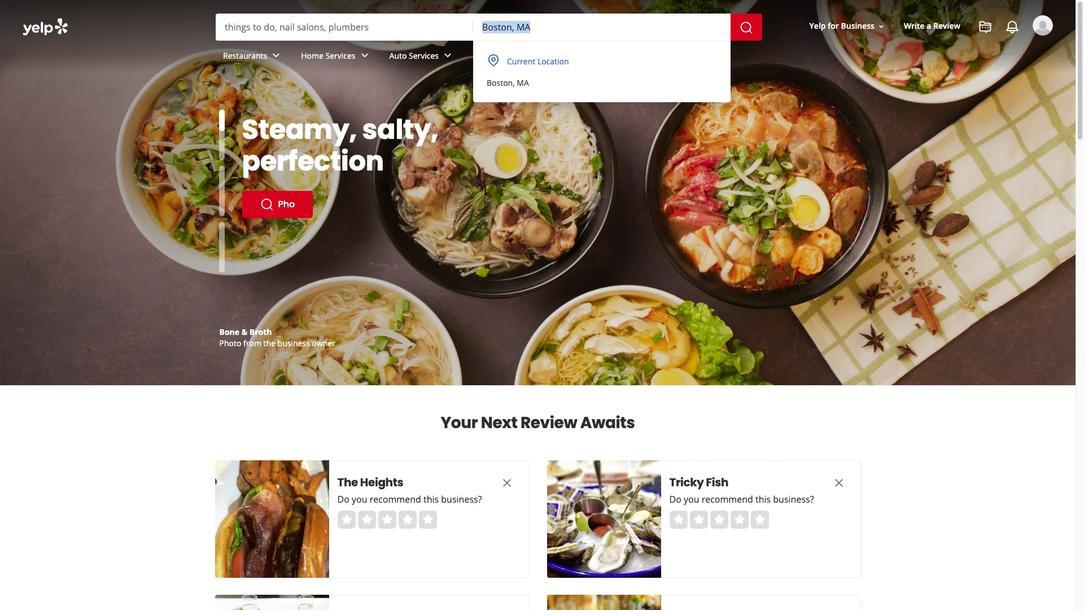 Task type: vqa. For each thing, say whether or not it's contained in the screenshot.
Forest
no



Task type: describe. For each thing, give the bounding box(es) containing it.
your
[[441, 412, 478, 434]]

24 chevron down v2 image for auto services
[[441, 49, 455, 62]]

none search field containing yelp for business
[[0, 0, 1076, 120]]

auto
[[390, 50, 407, 61]]

services for home services
[[326, 50, 356, 61]]

yelp for business
[[810, 21, 875, 31]]

home services link
[[292, 41, 380, 73]]

boston,
[[487, 77, 515, 88]]

photo of truluck's ocean's finest seafood & crab image
[[215, 595, 329, 610]]

auto services
[[390, 50, 439, 61]]

location
[[538, 56, 569, 67]]

the heights
[[338, 475, 403, 490]]

from
[[243, 338, 262, 349]]

do you recommend this business? for tricky fish
[[670, 493, 814, 506]]

awaits
[[581, 412, 635, 434]]

24 chevron down v2 image
[[495, 49, 508, 62]]

Find text field
[[225, 21, 464, 33]]

business? for fish
[[774, 493, 814, 506]]

fish
[[706, 475, 729, 490]]

24 search v2 image
[[260, 198, 274, 211]]

photo
[[219, 338, 241, 349]]

this for tricky fish
[[756, 493, 771, 506]]

rating element for heights
[[338, 511, 437, 529]]

business categories element
[[214, 41, 1054, 73]]

you for tricky
[[684, 493, 700, 506]]

boston, ma link
[[480, 73, 722, 93]]

boston, ma
[[487, 77, 529, 88]]

home services
[[301, 50, 356, 61]]

more link
[[464, 41, 517, 73]]

yelp for business button
[[805, 16, 891, 36]]

services for auto services
[[409, 50, 439, 61]]

yelp
[[810, 21, 826, 31]]

tricky
[[670, 475, 704, 490]]

pho link
[[242, 191, 313, 218]]

user actions element
[[801, 14, 1069, 84]]

photo of hugo's invitados image
[[547, 595, 661, 610]]

&
[[242, 327, 248, 337]]

do for the heights
[[338, 493, 350, 506]]

pho
[[278, 198, 295, 211]]

bone & broth link
[[219, 327, 272, 337]]

projects image
[[979, 20, 993, 34]]

do for tricky fish
[[670, 493, 682, 506]]

24 chevron down v2 image for restaurants
[[270, 49, 283, 62]]

home
[[301, 50, 324, 61]]

the
[[264, 338, 276, 349]]

write a review link
[[900, 16, 965, 36]]

rating element for fish
[[670, 511, 769, 529]]

none search field inside explore banner section banner
[[216, 14, 765, 41]]

write a review
[[904, 21, 961, 31]]

the heights link
[[338, 475, 479, 490]]

broth
[[250, 327, 272, 337]]

business
[[278, 338, 310, 349]]



Task type: locate. For each thing, give the bounding box(es) containing it.
0 horizontal spatial you
[[352, 493, 367, 506]]

this down the heights link
[[424, 493, 439, 506]]

(no rating) image down the fish
[[670, 511, 769, 529]]

notifications image
[[1006, 20, 1020, 34]]

tricky fish
[[670, 475, 729, 490]]

2 24 chevron down v2 image from the left
[[358, 49, 371, 62]]

2 dismiss card image from the left
[[832, 476, 846, 490]]

1 horizontal spatial dismiss card image
[[832, 476, 846, 490]]

your next review awaits
[[441, 412, 635, 434]]

1 vertical spatial review
[[521, 412, 577, 434]]

do you recommend this business? down tricky fish "link"
[[670, 493, 814, 506]]

you for the
[[352, 493, 367, 506]]

0 horizontal spatial business?
[[441, 493, 482, 506]]

  text field
[[482, 21, 722, 33]]

1 dismiss card image from the left
[[500, 476, 514, 490]]

2 do you recommend this business? from the left
[[670, 493, 814, 506]]

0 horizontal spatial 24 chevron down v2 image
[[270, 49, 283, 62]]

None search field
[[0, 0, 1076, 120]]

business? down the heights link
[[441, 493, 482, 506]]

brad k. image
[[1033, 15, 1054, 36]]

you down the heights
[[352, 493, 367, 506]]

for
[[828, 21, 839, 31]]

0 horizontal spatial dismiss card image
[[500, 476, 514, 490]]

24 chevron down v2 image right auto services
[[441, 49, 455, 62]]

more
[[473, 50, 492, 61]]

rating element down the fish
[[670, 511, 769, 529]]

services right auto
[[409, 50, 439, 61]]

write
[[904, 21, 925, 31]]

3 24 chevron down v2 image from the left
[[441, 49, 455, 62]]

dismiss card image for tricky fish
[[832, 476, 846, 490]]

1 horizontal spatial (no rating) image
[[670, 511, 769, 529]]

this
[[424, 493, 439, 506], [756, 493, 771, 506]]

recommend down the fish
[[702, 493, 753, 506]]

1 24 chevron down v2 image from the left
[[270, 49, 283, 62]]

None field
[[225, 21, 464, 33], [482, 21, 722, 33], [482, 21, 722, 33]]

1 business? from the left
[[441, 493, 482, 506]]

do you recommend this business? for the heights
[[338, 493, 482, 506]]

bone & broth photo from the business owner
[[219, 327, 336, 349]]

2 services from the left
[[409, 50, 439, 61]]

recommend for the heights
[[370, 493, 421, 506]]

next
[[481, 412, 518, 434]]

review right a
[[934, 21, 961, 31]]

2 you from the left
[[684, 493, 700, 506]]

(no rating) image
[[338, 511, 437, 529], [670, 511, 769, 529]]

None search field
[[216, 14, 765, 41]]

1 do you recommend this business? from the left
[[338, 493, 482, 506]]

1 horizontal spatial services
[[409, 50, 439, 61]]

24 chevron down v2 image
[[270, 49, 283, 62], [358, 49, 371, 62], [441, 49, 455, 62]]

16 chevron down v2 image
[[877, 22, 886, 31]]

you down tricky
[[684, 493, 700, 506]]

1 horizontal spatial business?
[[774, 493, 814, 506]]

24 chevron down v2 image for home services
[[358, 49, 371, 62]]

1 horizontal spatial rating element
[[670, 511, 769, 529]]

this for the heights
[[424, 493, 439, 506]]

1 horizontal spatial do
[[670, 493, 682, 506]]

current
[[507, 56, 536, 67]]

business?
[[441, 493, 482, 506], [774, 493, 814, 506]]

restaurants
[[223, 50, 267, 61]]

1 horizontal spatial 24 chevron down v2 image
[[358, 49, 371, 62]]

auto services link
[[380, 41, 464, 73]]

24 chevron down v2 image inside "auto services" link
[[441, 49, 455, 62]]

current location link
[[480, 50, 724, 73]]

rating element
[[338, 511, 437, 529], [670, 511, 769, 529]]

1 horizontal spatial do you recommend this business?
[[670, 493, 814, 506]]

salty,
[[362, 111, 439, 149]]

a
[[927, 21, 932, 31]]

1 you from the left
[[352, 493, 367, 506]]

1 do from the left
[[338, 493, 350, 506]]

steamy,
[[242, 111, 357, 149]]

recommend
[[370, 493, 421, 506], [702, 493, 753, 506]]

services right home on the left top
[[326, 50, 356, 61]]

24 chevron down v2 image right restaurants
[[270, 49, 283, 62]]

business? down tricky fish "link"
[[774, 493, 814, 506]]

None radio
[[338, 511, 356, 529], [399, 511, 417, 529], [751, 511, 769, 529], [338, 511, 356, 529], [399, 511, 417, 529], [751, 511, 769, 529]]

do down tricky
[[670, 493, 682, 506]]

24 marker v2 image
[[487, 54, 500, 67]]

2 rating element from the left
[[670, 511, 769, 529]]

do down the
[[338, 493, 350, 506]]

1 horizontal spatial you
[[684, 493, 700, 506]]

restaurants link
[[214, 41, 292, 73]]

1 recommend from the left
[[370, 493, 421, 506]]

do you recommend this business? down the heights link
[[338, 493, 482, 506]]

None radio
[[358, 511, 376, 529], [378, 511, 396, 529], [419, 511, 437, 529], [670, 511, 688, 529], [690, 511, 708, 529], [710, 511, 728, 529], [731, 511, 749, 529], [358, 511, 376, 529], [378, 511, 396, 529], [419, 511, 437, 529], [670, 511, 688, 529], [690, 511, 708, 529], [710, 511, 728, 529], [731, 511, 749, 529]]

none field find
[[225, 21, 464, 33]]

photo of the heights image
[[215, 460, 329, 578]]

2 business? from the left
[[774, 493, 814, 506]]

review for next
[[521, 412, 577, 434]]

do you recommend this business?
[[338, 493, 482, 506], [670, 493, 814, 506]]

review inside "link"
[[934, 21, 961, 31]]

ma
[[517, 77, 529, 88]]

dismiss card image for the heights
[[500, 476, 514, 490]]

0 horizontal spatial review
[[521, 412, 577, 434]]

perfection
[[242, 142, 384, 180]]

recommend for tricky fish
[[702, 493, 753, 506]]

0 horizontal spatial rating element
[[338, 511, 437, 529]]

services
[[326, 50, 356, 61], [409, 50, 439, 61]]

2 do from the left
[[670, 493, 682, 506]]

steamy, salty, perfection
[[242, 111, 439, 180]]

review
[[934, 21, 961, 31], [521, 412, 577, 434]]

1 this from the left
[[424, 493, 439, 506]]

search image
[[740, 21, 754, 34]]

this down tricky fish "link"
[[756, 493, 771, 506]]

recommend down the heights link
[[370, 493, 421, 506]]

2 (no rating) image from the left
[[670, 511, 769, 529]]

24 chevron down v2 image left auto
[[358, 49, 371, 62]]

current location
[[507, 56, 569, 67]]

you
[[352, 493, 367, 506], [684, 493, 700, 506]]

rating element down heights
[[338, 511, 437, 529]]

dismiss card image
[[500, 476, 514, 490], [832, 476, 846, 490]]

0 horizontal spatial services
[[326, 50, 356, 61]]

(no rating) image for fish
[[670, 511, 769, 529]]

2 this from the left
[[756, 493, 771, 506]]

review right next
[[521, 412, 577, 434]]

heights
[[360, 475, 403, 490]]

1 horizontal spatial this
[[756, 493, 771, 506]]

owner
[[312, 338, 336, 349]]

the
[[338, 475, 358, 490]]

do
[[338, 493, 350, 506], [670, 493, 682, 506]]

explore banner section banner
[[0, 0, 1076, 385]]

0 horizontal spatial do
[[338, 493, 350, 506]]

0 horizontal spatial (no rating) image
[[338, 511, 437, 529]]

bone
[[219, 327, 240, 337]]

0 horizontal spatial recommend
[[370, 493, 421, 506]]

0 horizontal spatial do you recommend this business?
[[338, 493, 482, 506]]

review for a
[[934, 21, 961, 31]]

2 recommend from the left
[[702, 493, 753, 506]]

1 horizontal spatial review
[[934, 21, 961, 31]]

0 horizontal spatial this
[[424, 493, 439, 506]]

business? for heights
[[441, 493, 482, 506]]

business
[[841, 21, 875, 31]]

(no rating) image for heights
[[338, 511, 437, 529]]

24 chevron down v2 image inside restaurants link
[[270, 49, 283, 62]]

1 (no rating) image from the left
[[338, 511, 437, 529]]

Near text field
[[482, 21, 722, 33]]

1 services from the left
[[326, 50, 356, 61]]

0 vertical spatial review
[[934, 21, 961, 31]]

24 chevron down v2 image inside home services link
[[358, 49, 371, 62]]

tricky fish link
[[670, 475, 811, 490]]

2 horizontal spatial 24 chevron down v2 image
[[441, 49, 455, 62]]

photo of tricky fish image
[[547, 460, 661, 578]]

(no rating) image down heights
[[338, 511, 437, 529]]

1 rating element from the left
[[338, 511, 437, 529]]

1 horizontal spatial recommend
[[702, 493, 753, 506]]



